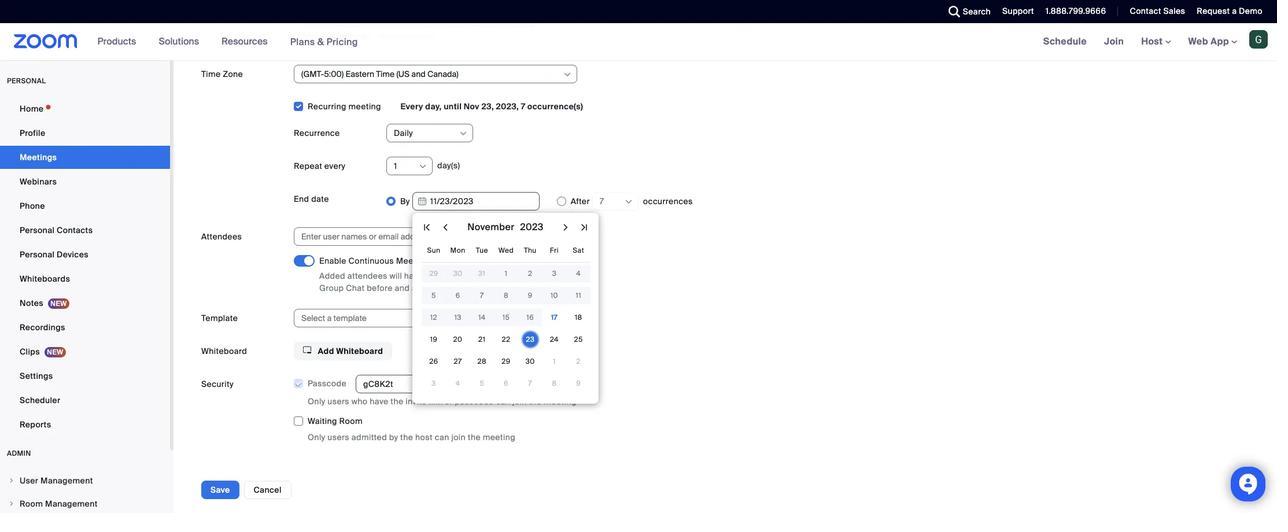 Task type: describe. For each thing, give the bounding box(es) containing it.
1 vertical spatial 29
[[502, 357, 511, 366]]

clips
[[20, 347, 40, 357]]

scheduler link
[[0, 389, 170, 412]]

0 horizontal spatial 1 button
[[499, 267, 513, 281]]

occurrence(s)
[[528, 101, 583, 112]]

room inside 'menu item'
[[20, 499, 43, 509]]

0 vertical spatial 2 button
[[523, 267, 537, 281]]

1 vertical spatial 8 button
[[548, 377, 561, 391]]

0 horizontal spatial 5
[[432, 291, 436, 300]]

management for user management
[[41, 476, 93, 486]]

web app button
[[1189, 35, 1238, 47]]

only
[[389, 19, 405, 29]]

28
[[478, 357, 487, 366]]

30 for 30 'button' to the top
[[453, 269, 463, 278]]

end
[[294, 194, 309, 204]]

personal contacts
[[20, 225, 93, 236]]

personal for personal contacts
[[20, 225, 55, 236]]

room management
[[20, 499, 98, 509]]

meeting. inside enable continuous meeting chat added attendees will have access to the meeting group chat before and after the meeting.
[[448, 283, 482, 294]]

have inside the security group
[[370, 397, 389, 407]]

close image
[[739, 19, 753, 31]]

solutions
[[159, 35, 199, 47]]

meetings link
[[0, 146, 170, 169]]

0 horizontal spatial 2
[[528, 269, 533, 278]]

meetings
[[20, 152, 57, 163]]

0 vertical spatial 30 button
[[451, 267, 465, 281]]

previous month,october 2023 image
[[439, 220, 452, 234]]

profile
[[20, 128, 45, 138]]

home
[[20, 104, 44, 114]]

devices
[[57, 249, 89, 260]]

1 vertical spatial 2 button
[[572, 355, 586, 369]]

time?
[[350, 31, 371, 41]]

your current plan can only support 40 minutes per meeting. need more time? upgrade now
[[303, 19, 538, 41]]

until
[[444, 101, 462, 112]]

request
[[1197, 6, 1230, 16]]

0 vertical spatial 29 button
[[427, 267, 441, 281]]

more
[[327, 31, 347, 41]]

19
[[430, 335, 438, 344]]

group
[[319, 283, 344, 294]]

27 button
[[451, 355, 465, 369]]

web app
[[1189, 35, 1230, 47]]

host button
[[1142, 35, 1171, 47]]

26 button
[[427, 355, 441, 369]]

recurring
[[308, 101, 347, 112]]

1 button
[[394, 157, 429, 175]]

users for admitted
[[328, 433, 350, 443]]

2 vertical spatial 1
[[553, 357, 556, 366]]

november button
[[465, 221, 518, 233]]

products button
[[98, 23, 141, 60]]

enable
[[319, 256, 347, 266]]

request a demo
[[1197, 6, 1263, 16]]

admin
[[7, 449, 31, 458]]

product information navigation
[[89, 23, 367, 61]]

november
[[468, 221, 515, 233]]

only users who have the invite link or passcode can join the meeting
[[308, 397, 577, 407]]

1 vertical spatial 7 button
[[523, 377, 537, 391]]

current
[[323, 19, 351, 29]]

waiting room
[[308, 416, 363, 427]]

invite
[[406, 397, 427, 407]]

add
[[318, 346, 334, 357]]

support
[[408, 19, 438, 29]]

plan
[[354, 19, 371, 29]]

next year,november 2024 image
[[577, 220, 591, 234]]

personal for personal devices
[[20, 249, 55, 260]]

1 horizontal spatial 1
[[505, 269, 508, 278]]

end date
[[294, 194, 329, 204]]

7 inside dropdown button
[[600, 196, 604, 207]]

9 for the leftmost 9 "button"
[[528, 291, 533, 300]]

1 horizontal spatial 1 button
[[548, 355, 561, 369]]

1 horizontal spatial chat
[[431, 256, 450, 266]]

0 vertical spatial 6 button
[[451, 289, 465, 303]]

show options image inside end date option group
[[624, 197, 633, 207]]

host
[[1142, 35, 1166, 47]]

web
[[1189, 35, 1209, 47]]

scheduler
[[20, 395, 60, 406]]

host
[[415, 433, 433, 443]]

31 button
[[475, 267, 489, 281]]

time
[[201, 69, 221, 79]]

plans
[[290, 36, 315, 48]]

fri
[[550, 246, 559, 255]]

management for room management
[[45, 499, 98, 509]]

room inside the security group
[[339, 416, 363, 427]]

right image for room management
[[8, 501, 15, 507]]

cancel button
[[244, 481, 291, 499]]

phone link
[[0, 194, 170, 218]]

attendees
[[348, 271, 388, 281]]

1 vertical spatial 8
[[552, 379, 557, 388]]

14
[[478, 313, 486, 322]]

Persistent Chat, enter email address,Enter user names or email addresses text field
[[301, 228, 560, 245]]

users for who
[[328, 397, 350, 407]]

0 horizontal spatial 29
[[429, 269, 438, 278]]

1 horizontal spatial 30 button
[[523, 355, 537, 369]]

22
[[502, 335, 511, 344]]

plans & pricing
[[290, 36, 358, 48]]

1 inside popup button
[[394, 161, 397, 171]]

daily
[[394, 128, 413, 138]]

3 for the topmost 3 button
[[552, 269, 557, 278]]

1 vertical spatial 4 button
[[451, 377, 465, 391]]

daily button
[[394, 124, 458, 142]]

banner containing products
[[0, 23, 1278, 61]]

user management menu item
[[0, 470, 170, 492]]

25
[[574, 335, 583, 344]]

right image for user management
[[8, 477, 15, 484]]

template
[[201, 313, 238, 324]]

20 button
[[451, 333, 465, 347]]

personal devices
[[20, 249, 89, 260]]

every
[[325, 161, 346, 171]]

recurrence
[[294, 128, 340, 138]]

0 vertical spatial show options image
[[563, 70, 572, 79]]

2 horizontal spatial meeting
[[544, 397, 577, 407]]

0 horizontal spatial 7 button
[[475, 289, 489, 303]]

thu
[[524, 246, 537, 255]]

settings
[[20, 371, 53, 381]]

1 vertical spatial 9 button
[[572, 377, 586, 391]]

save
[[211, 485, 230, 495]]

continuous
[[349, 256, 394, 266]]

1 vertical spatial 29 button
[[499, 355, 513, 369]]

before
[[367, 283, 393, 294]]

time zone
[[201, 69, 243, 79]]

1 horizontal spatial meeting
[[481, 271, 513, 281]]

added
[[319, 271, 345, 281]]

1 horizontal spatial 4 button
[[572, 267, 586, 281]]

18
[[575, 313, 582, 322]]

16
[[527, 313, 534, 322]]

recordings
[[20, 322, 65, 333]]

admin menu menu
[[0, 470, 170, 513]]

0 horizontal spatial 5 button
[[427, 289, 441, 303]]

7 down the 23 'button'
[[529, 379, 532, 388]]

or
[[445, 397, 453, 407]]

whiteboard inside button
[[336, 346, 383, 357]]

now
[[415, 31, 432, 41]]

demo
[[1240, 6, 1263, 16]]

save button
[[201, 481, 239, 499]]

recordings link
[[0, 316, 170, 339]]

0 horizontal spatial 9 button
[[523, 289, 537, 303]]

9 for the bottom 9 "button"
[[576, 379, 581, 388]]

21
[[479, 335, 486, 344]]

meeting. inside your current plan can only support 40 minutes per meeting. need more time? upgrade now
[[503, 19, 538, 29]]

user management
[[20, 476, 93, 486]]

sun
[[427, 246, 440, 255]]

0 vertical spatial 8 button
[[499, 289, 513, 303]]

1 vertical spatial 6 button
[[499, 377, 513, 391]]



Task type: locate. For each thing, give the bounding box(es) containing it.
by
[[400, 196, 410, 207]]

1 vertical spatial 3
[[432, 379, 436, 388]]

0 horizontal spatial 29 button
[[427, 267, 441, 281]]

8 down 24 button at the bottom of page
[[552, 379, 557, 388]]

1 horizontal spatial 5 button
[[475, 377, 489, 391]]

2023
[[520, 221, 544, 233]]

meeting. down to
[[448, 283, 482, 294]]

1 horizontal spatial 6
[[504, 379, 509, 388]]

10 button
[[548, 289, 561, 303]]

1 down 24 button at the bottom of page
[[553, 357, 556, 366]]

1 vertical spatial right image
[[8, 501, 15, 507]]

8 up 15 button
[[504, 291, 509, 300]]

8 button down 24 button at the bottom of page
[[548, 377, 561, 391]]

40
[[440, 19, 451, 29]]

next month,december 2023 image
[[559, 220, 573, 234]]

9
[[528, 291, 533, 300], [576, 379, 581, 388]]

0 vertical spatial only
[[308, 397, 326, 407]]

30 button down the 23 'button'
[[523, 355, 537, 369]]

1 horizontal spatial have
[[404, 271, 423, 281]]

30 button
[[451, 267, 465, 281], [523, 355, 537, 369]]

have
[[404, 271, 423, 281], [370, 397, 389, 407]]

show options image
[[563, 70, 572, 79], [624, 197, 633, 207]]

1 horizontal spatial 29
[[502, 357, 511, 366]]

passcode
[[455, 397, 494, 407]]

29 button down 22
[[499, 355, 513, 369]]

1 vertical spatial 1 button
[[548, 355, 561, 369]]

2 down thu
[[528, 269, 533, 278]]

whiteboard down "template" at the bottom left of the page
[[201, 346, 247, 357]]

1 only from the top
[[308, 397, 326, 407]]

your
[[303, 19, 321, 29]]

16 button
[[523, 311, 537, 325]]

pricing
[[327, 36, 358, 48]]

None text field
[[356, 375, 443, 394]]

2 vertical spatial meeting
[[483, 433, 516, 443]]

0 vertical spatial show options image
[[459, 129, 468, 138]]

30 down the 23 'button'
[[526, 357, 535, 366]]

security group
[[293, 375, 1250, 444]]

room
[[339, 416, 363, 427], [20, 499, 43, 509]]

search
[[963, 6, 991, 17]]

15 button
[[499, 311, 513, 325]]

show options image left occurrences
[[624, 197, 633, 207]]

Date Picker text field
[[412, 192, 540, 211]]

plans & pricing link
[[290, 36, 358, 48], [290, 36, 358, 48]]

6 down to
[[456, 291, 460, 300]]

show options image for daily
[[459, 129, 468, 138]]

7 button down 31 button
[[475, 289, 489, 303]]

personal down the phone
[[20, 225, 55, 236]]

users down waiting room
[[328, 433, 350, 443]]

1 down daily at the top left of page
[[394, 161, 397, 171]]

add whiteboard
[[316, 346, 383, 357]]

by
[[389, 433, 398, 443]]

0 horizontal spatial 9
[[528, 291, 533, 300]]

0 vertical spatial management
[[41, 476, 93, 486]]

1 horizontal spatial meeting.
[[503, 19, 538, 29]]

room management menu item
[[0, 493, 170, 513]]

show options image left day(s)
[[418, 162, 428, 171]]

23 button
[[523, 333, 537, 347]]

have up after
[[404, 271, 423, 281]]

24 button
[[548, 333, 561, 347]]

management inside 'menu item'
[[45, 499, 98, 509]]

7 button down the 23 'button'
[[523, 377, 537, 391]]

resources
[[222, 35, 268, 47]]

room down who
[[339, 416, 363, 427]]

upgrade
[[378, 31, 412, 41]]

1 vertical spatial 6
[[504, 379, 509, 388]]

5 button up passcode
[[475, 377, 489, 391]]

right image inside room management 'menu item'
[[8, 501, 15, 507]]

schedule link
[[1035, 23, 1096, 60]]

29 button up after
[[427, 267, 441, 281]]

1 horizontal spatial 8
[[552, 379, 557, 388]]

support
[[1003, 6, 1034, 16]]

3 for the left 3 button
[[432, 379, 436, 388]]

per
[[487, 19, 501, 29]]

join
[[1105, 35, 1124, 47]]

0 vertical spatial right image
[[8, 477, 15, 484]]

13 button
[[451, 311, 465, 325]]

2 whiteboard from the left
[[336, 346, 383, 357]]

30 for the rightmost 30 'button'
[[526, 357, 535, 366]]

show options image up occurrence(s)
[[563, 70, 572, 79]]

19 button
[[427, 333, 441, 347]]

0 vertical spatial 5 button
[[427, 289, 441, 303]]

1 vertical spatial join
[[452, 433, 466, 443]]

4 up 11
[[576, 269, 581, 278]]

30 down mon
[[453, 269, 463, 278]]

31
[[479, 269, 486, 278]]

need
[[303, 31, 325, 41]]

management up room management
[[41, 476, 93, 486]]

0 horizontal spatial 6 button
[[451, 289, 465, 303]]

personal up whiteboards at bottom
[[20, 249, 55, 260]]

0 vertical spatial 4
[[576, 269, 581, 278]]

1 button down 24 button at the bottom of page
[[548, 355, 561, 369]]

0 horizontal spatial 3
[[432, 379, 436, 388]]

1 horizontal spatial meeting
[[483, 433, 516, 443]]

have inside enable continuous meeting chat added attendees will have access to the meeting group chat before and after the meeting.
[[404, 271, 423, 281]]

1 whiteboard from the left
[[201, 346, 247, 357]]

meeting. right per
[[503, 19, 538, 29]]

4 for the bottommost 4 button
[[456, 379, 460, 388]]

0 horizontal spatial 1
[[394, 161, 397, 171]]

right image inside user management menu item
[[8, 477, 15, 484]]

1 horizontal spatial 7 button
[[523, 377, 537, 391]]

&
[[317, 36, 324, 48]]

notes
[[20, 298, 43, 308]]

0 vertical spatial meeting
[[396, 256, 429, 266]]

0 horizontal spatial 30
[[453, 269, 463, 278]]

0 horizontal spatial show options image
[[563, 70, 572, 79]]

0 vertical spatial can
[[373, 19, 387, 29]]

can inside your current plan can only support 40 minutes per meeting. need more time? upgrade now
[[373, 19, 387, 29]]

november 2023
[[468, 221, 544, 233]]

join right host at the left
[[452, 433, 466, 443]]

a
[[1233, 6, 1237, 16]]

1 vertical spatial 2
[[577, 357, 581, 366]]

right image left room management
[[8, 501, 15, 507]]

4 down '27'
[[456, 379, 460, 388]]

1 personal from the top
[[20, 225, 55, 236]]

only up waiting
[[308, 397, 326, 407]]

0 horizontal spatial can
[[373, 19, 387, 29]]

1 horizontal spatial 9
[[576, 379, 581, 388]]

14 button
[[475, 311, 489, 325]]

0 vertical spatial 6
[[456, 291, 460, 300]]

9 button up the 16 button
[[523, 289, 537, 303]]

resources button
[[222, 23, 273, 60]]

7 button
[[475, 289, 489, 303], [523, 377, 537, 391]]

6 button down to
[[451, 289, 465, 303]]

zoom logo image
[[14, 34, 77, 49]]

can left only
[[373, 19, 387, 29]]

only
[[308, 397, 326, 407], [308, 433, 326, 443]]

0 vertical spatial 1
[[394, 161, 397, 171]]

2 horizontal spatial 1
[[553, 357, 556, 366]]

7 right after at the top of the page
[[600, 196, 604, 207]]

0 vertical spatial 4 button
[[572, 267, 586, 281]]

phone
[[20, 201, 45, 211]]

webinars
[[20, 176, 57, 187]]

2 button down thu
[[523, 267, 537, 281]]

1 horizontal spatial 2 button
[[572, 355, 586, 369]]

request a demo link
[[1189, 0, 1278, 23], [1197, 6, 1263, 16]]

1 button
[[499, 267, 513, 281], [548, 355, 561, 369]]

2 only from the top
[[308, 433, 326, 443]]

6 down 22 button at the bottom left of the page
[[504, 379, 509, 388]]

1 vertical spatial 5 button
[[475, 377, 489, 391]]

app
[[1211, 35, 1230, 47]]

room down user
[[20, 499, 43, 509]]

4 button up '11' button
[[572, 267, 586, 281]]

7 down 31 button
[[480, 291, 484, 300]]

0 vertical spatial 29
[[429, 269, 438, 278]]

7 right the 2023,
[[521, 101, 526, 112]]

1 vertical spatial meeting
[[481, 271, 513, 281]]

1 horizontal spatial 30
[[526, 357, 535, 366]]

management
[[41, 476, 93, 486], [45, 499, 98, 509]]

8 button
[[499, 289, 513, 303], [548, 377, 561, 391]]

1 right image from the top
[[8, 477, 15, 484]]

have right who
[[370, 397, 389, 407]]

1 vertical spatial 1
[[505, 269, 508, 278]]

right image left user
[[8, 477, 15, 484]]

show options image
[[459, 129, 468, 138], [418, 162, 428, 171]]

management down user management menu item
[[45, 499, 98, 509]]

profile picture image
[[1250, 30, 1268, 49]]

can
[[373, 19, 387, 29], [496, 397, 511, 407], [435, 433, 449, 443]]

1 vertical spatial chat
[[346, 283, 365, 294]]

17 button
[[548, 311, 561, 325]]

only for only users admitted by the host can join the meeting
[[308, 433, 326, 443]]

9 button down the 25
[[572, 377, 586, 391]]

0 vertical spatial 3
[[552, 269, 557, 278]]

12
[[430, 313, 437, 322]]

chat down sun
[[431, 256, 450, 266]]

whiteboard right add
[[336, 346, 383, 357]]

0 horizontal spatial have
[[370, 397, 389, 407]]

home link
[[0, 97, 170, 120]]

0 horizontal spatial 4
[[456, 379, 460, 388]]

users up waiting room
[[328, 397, 350, 407]]

6 for 6 button to the bottom
[[504, 379, 509, 388]]

show options image down nov
[[459, 129, 468, 138]]

0 horizontal spatial 3 button
[[427, 377, 441, 391]]

meeting up the will
[[396, 256, 429, 266]]

and
[[395, 283, 410, 294]]

29 up after
[[429, 269, 438, 278]]

1 users from the top
[[328, 397, 350, 407]]

1 horizontal spatial 3
[[552, 269, 557, 278]]

26
[[429, 357, 438, 366]]

2 button down the 25
[[572, 355, 586, 369]]

0 vertical spatial users
[[328, 397, 350, 407]]

0 horizontal spatial 6
[[456, 291, 460, 300]]

only for only users who have the invite link or passcode can join the meeting
[[308, 397, 326, 407]]

30
[[453, 269, 463, 278], [526, 357, 535, 366]]

4 for rightmost 4 button
[[576, 269, 581, 278]]

meeting
[[349, 101, 381, 112], [544, 397, 577, 407], [483, 433, 516, 443]]

9 down the 25
[[576, 379, 581, 388]]

1 button down wed on the top of the page
[[499, 267, 513, 281]]

1 vertical spatial can
[[496, 397, 511, 407]]

5
[[432, 291, 436, 300], [480, 379, 484, 388]]

occurrences
[[643, 196, 693, 207]]

management inside menu item
[[41, 476, 93, 486]]

access
[[425, 271, 454, 281]]

repeat
[[294, 161, 322, 171]]

1 horizontal spatial show options image
[[624, 197, 633, 207]]

5 up passcode
[[480, 379, 484, 388]]

2 users from the top
[[328, 433, 350, 443]]

2 vertical spatial can
[[435, 433, 449, 443]]

join right passcode
[[513, 397, 527, 407]]

select time zone text field
[[301, 65, 562, 83]]

0 vertical spatial room
[[339, 416, 363, 427]]

0 vertical spatial chat
[[431, 256, 450, 266]]

0 horizontal spatial meeting
[[349, 101, 381, 112]]

0 vertical spatial meeting
[[349, 101, 381, 112]]

17
[[551, 313, 558, 322]]

tue
[[476, 246, 488, 255]]

9 up the 16 button
[[528, 291, 533, 300]]

1 horizontal spatial 3 button
[[548, 267, 561, 281]]

3 button up 10 button
[[548, 267, 561, 281]]

waiting
[[308, 416, 337, 427]]

end date option group
[[387, 190, 1250, 213]]

1 vertical spatial 5
[[480, 379, 484, 388]]

clips link
[[0, 340, 170, 363]]

1 horizontal spatial 9 button
[[572, 377, 586, 391]]

admitted
[[352, 433, 387, 443]]

29 down 22
[[502, 357, 511, 366]]

video
[[201, 491, 224, 501]]

whiteboards
[[20, 274, 70, 284]]

0 horizontal spatial join
[[452, 433, 466, 443]]

previous year,november 2022 image
[[420, 220, 434, 234]]

only down waiting
[[308, 433, 326, 443]]

6 for 6 button to the top
[[456, 291, 460, 300]]

meeting.
[[503, 19, 538, 29], [448, 283, 482, 294]]

4 button up or
[[451, 377, 465, 391]]

every
[[401, 101, 423, 112]]

1 horizontal spatial 2
[[577, 357, 581, 366]]

13
[[454, 313, 462, 322]]

2023 button
[[518, 221, 547, 233]]

2 personal from the top
[[20, 249, 55, 260]]

0 horizontal spatial meeting
[[396, 256, 429, 266]]

12 button
[[427, 311, 441, 325]]

right image
[[8, 477, 15, 484], [8, 501, 15, 507]]

meeting down wed on the top of the page
[[481, 271, 513, 281]]

can right host at the left
[[435, 433, 449, 443]]

2 right image from the top
[[8, 501, 15, 507]]

chat down attendees
[[346, 283, 365, 294]]

1 vertical spatial 9
[[576, 379, 581, 388]]

2 down the 25
[[577, 357, 581, 366]]

contacts
[[57, 225, 93, 236]]

personal menu menu
[[0, 97, 170, 437]]

1 horizontal spatial can
[[435, 433, 449, 443]]

1 vertical spatial only
[[308, 433, 326, 443]]

18 button
[[572, 311, 586, 325]]

show options image for 1
[[418, 162, 428, 171]]

30 button down mon
[[451, 267, 465, 281]]

1 horizontal spatial join
[[513, 397, 527, 407]]

5 right after
[[432, 291, 436, 300]]

1 horizontal spatial 8 button
[[548, 377, 561, 391]]

1 down wed on the top of the page
[[505, 269, 508, 278]]

1 vertical spatial users
[[328, 433, 350, 443]]

none text field inside the security group
[[356, 375, 443, 394]]

0 horizontal spatial chat
[[346, 283, 365, 294]]

7
[[521, 101, 526, 112], [600, 196, 604, 207], [480, 291, 484, 300], [529, 379, 532, 388]]

1 vertical spatial show options image
[[624, 197, 633, 207]]

0 vertical spatial have
[[404, 271, 423, 281]]

can right passcode
[[496, 397, 511, 407]]

3 up link
[[432, 379, 436, 388]]

enable continuous meeting chat added attendees will have access to the meeting group chat before and after the meeting.
[[319, 256, 513, 294]]

sat
[[573, 246, 584, 255]]

0 vertical spatial 8
[[504, 291, 509, 300]]

5 button
[[427, 289, 441, 303], [475, 377, 489, 391]]

0 vertical spatial 2
[[528, 269, 533, 278]]

0 vertical spatial 3 button
[[548, 267, 561, 281]]

sales
[[1164, 6, 1186, 16]]

banner
[[0, 23, 1278, 61]]

6 button down 22 button at the bottom left of the page
[[499, 377, 513, 391]]

2 horizontal spatial can
[[496, 397, 511, 407]]

0 horizontal spatial room
[[20, 499, 43, 509]]

settings link
[[0, 365, 170, 388]]

0 horizontal spatial meeting.
[[448, 283, 482, 294]]

0 vertical spatial 9 button
[[523, 289, 537, 303]]

1 vertical spatial meeting.
[[448, 283, 482, 294]]

8 button up 15 button
[[499, 289, 513, 303]]

recurring meeting
[[308, 101, 381, 112]]

meetings navigation
[[1035, 23, 1278, 61]]

3 up 10 button
[[552, 269, 557, 278]]

3 button up link
[[427, 377, 441, 391]]

0 vertical spatial 30
[[453, 269, 463, 278]]

0 vertical spatial join
[[513, 397, 527, 407]]

0 horizontal spatial 4 button
[[451, 377, 465, 391]]

5 button down access
[[427, 289, 441, 303]]

nov
[[464, 101, 480, 112]]

chat
[[431, 256, 450, 266], [346, 283, 365, 294]]

1 vertical spatial personal
[[20, 249, 55, 260]]



Task type: vqa. For each thing, say whether or not it's contained in the screenshot.
"Waiting" at bottom
yes



